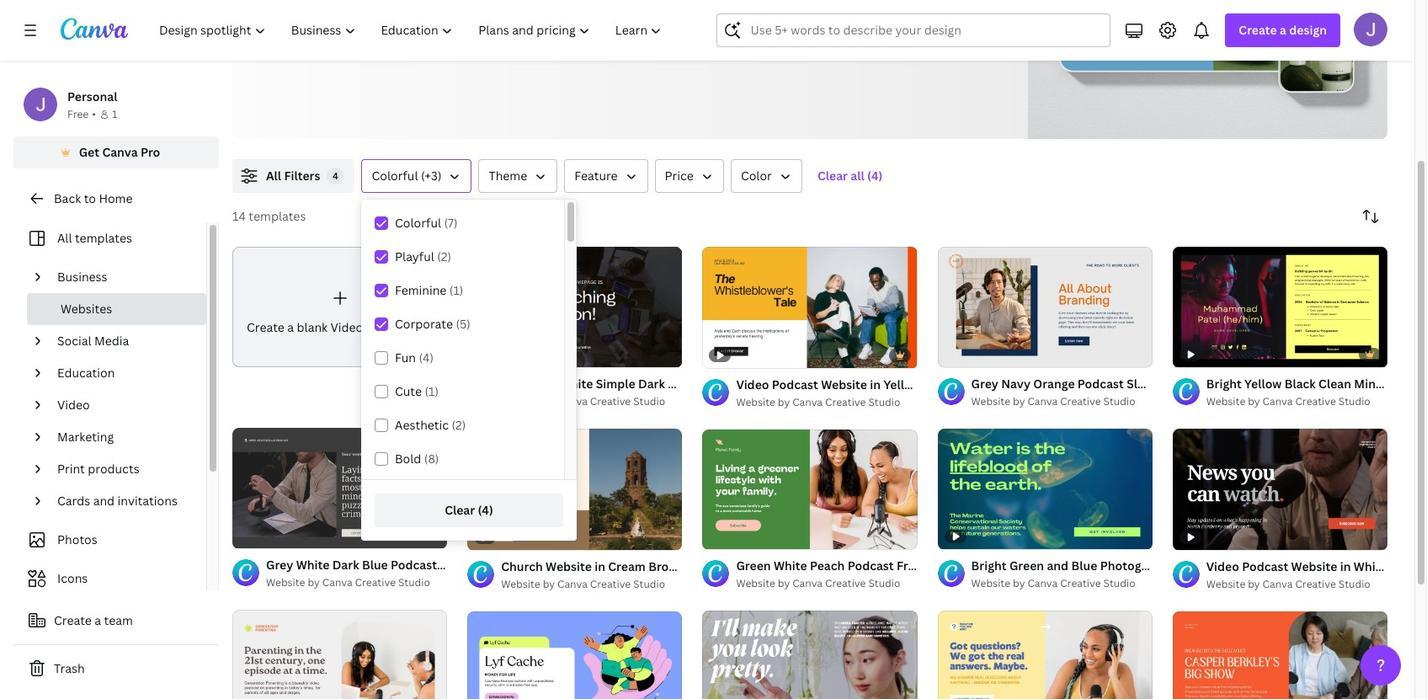 Task type: describe. For each thing, give the bounding box(es) containing it.
create for create a team
[[54, 612, 92, 628]]

(5)
[[456, 316, 471, 332]]

stunning
[[542, 30, 599, 49]]

products
[[88, 461, 139, 477]]

1 of 7 for grey white dark blue podcast sleek corporate video podcast website image
[[244, 528, 268, 541]]

print
[[57, 461, 85, 477]]

create a design button
[[1226, 13, 1341, 47]]

simple inside black and white simple dark marketing site launch website website by canva creative studio
[[596, 376, 636, 392]]

clear (4)
[[445, 502, 493, 518]]

0 horizontal spatial marketing
[[57, 429, 114, 445]]

back
[[54, 190, 81, 206]]

create a blank video podcast website
[[247, 319, 461, 335]]

fun
[[395, 350, 416, 366]]

get canva pro button
[[13, 136, 219, 168]]

reach
[[403, 8, 439, 27]]

business link
[[51, 261, 196, 293]]

14
[[232, 208, 246, 224]]

a right the with
[[532, 30, 539, 49]]

back to home link
[[13, 182, 219, 216]]

podcast's
[[336, 8, 400, 27]]

beyond
[[501, 8, 550, 27]]

style
[[771, 558, 801, 574]]

feminine (1)
[[395, 282, 464, 298]]

by inside black and white simple dark marketing site launch website website by canva creative studio
[[543, 394, 555, 409]]

bold (8)
[[395, 451, 439, 467]]

1 for grey white dark blue podcast sleek corporate video podcast website image
[[244, 528, 249, 541]]

site
[[729, 376, 751, 392]]

clear all (4) button
[[809, 159, 891, 193]]

create a team
[[54, 612, 133, 628]]

of for grey white dark blue podcast sleek corporate video podcast website image
[[251, 528, 261, 541]]

(4) for fun (4)
[[419, 350, 434, 366]]

canva inside get canva pro button
[[102, 144, 138, 160]]

church website in cream brown simple blocks style website by canva creative studio
[[501, 558, 801, 591]]

photos
[[57, 531, 97, 547]]

1 for grey navy orange podcast sleek corporate video podcast website image at right
[[950, 347, 955, 360]]

social
[[57, 333, 91, 349]]

brown
[[649, 558, 686, 574]]

fun (4)
[[395, 350, 434, 366]]

create a design
[[1239, 22, 1327, 38]]

cream
[[608, 558, 646, 574]]

to
[[84, 190, 96, 206]]

color
[[741, 168, 772, 184]]

playful (2)
[[395, 248, 452, 264]]

color button
[[731, 159, 803, 193]]

7 for grey white dark blue podcast sleek corporate video podcast website image
[[263, 528, 268, 541]]

all inside widen your podcast's reach by going beyond the usual platforms. make a website for all your video podcasts with a stunning canva template.
[[346, 30, 362, 49]]

creative inside black and white simple dark marketing site launch website website by canva creative studio
[[590, 394, 631, 409]]

create for create a blank video podcast website
[[247, 319, 285, 335]]

all templates
[[57, 230, 132, 246]]

going
[[462, 8, 497, 27]]

aesthetic
[[395, 417, 449, 433]]

marketing link
[[51, 421, 196, 453]]

theme button
[[479, 159, 558, 193]]

clear all (4)
[[818, 168, 883, 184]]

creative inside the church website in cream brown simple blocks style website by canva creative studio
[[590, 577, 631, 591]]

black and white simple dark marketing site launch website link
[[501, 375, 845, 393]]

social media link
[[51, 325, 196, 357]]

(1) for cute (1)
[[425, 383, 439, 399]]

personal
[[67, 88, 117, 104]]

green white peach podcast fresh and friendly video podcast website image
[[703, 429, 918, 550]]

templates for all templates
[[75, 230, 132, 246]]

blocks
[[731, 558, 769, 574]]

cards
[[57, 493, 90, 509]]

grey white dark blue podcast sleek corporate video podcast website image
[[232, 428, 447, 549]]

create a team button
[[13, 604, 219, 638]]

print products link
[[51, 453, 196, 485]]

podcasts
[[437, 30, 497, 49]]

video link
[[51, 389, 196, 421]]

free
[[67, 107, 89, 121]]

by inside the church website in cream brown simple blocks style website by canva creative studio
[[543, 577, 555, 591]]

video
[[398, 30, 434, 49]]

for
[[324, 30, 343, 49]]

and for cards
[[93, 493, 115, 509]]

black and white simple dark marketing site launch website website by canva creative studio
[[501, 376, 845, 409]]

1 of 6 link
[[703, 429, 918, 550]]

social media
[[57, 333, 129, 349]]

create for create a design
[[1239, 22, 1277, 38]]

1 for green white peach podcast fresh and friendly video podcast website image
[[715, 529, 719, 542]]

1 vertical spatial your
[[365, 30, 395, 49]]

with
[[500, 30, 528, 49]]

the
[[553, 8, 575, 27]]

colorful (+3)
[[372, 168, 442, 184]]

filters
[[284, 168, 320, 184]]

cute
[[395, 383, 422, 399]]

of for green white peach podcast fresh and friendly video podcast website image
[[722, 529, 731, 542]]

widen your podcast's reach by going beyond the usual platforms. make a website for all your video podcasts with a stunning canva template.
[[259, 8, 720, 49]]

1 of 6
[[715, 529, 739, 542]]

photos link
[[24, 524, 196, 556]]

all templates link
[[24, 222, 196, 254]]

team
[[104, 612, 133, 628]]

(1) for feminine (1)
[[450, 282, 464, 298]]

podcast
[[366, 319, 412, 335]]

6
[[733, 529, 739, 542]]



Task type: locate. For each thing, give the bounding box(es) containing it.
14 templates
[[232, 208, 306, 224]]

website by canva creative studio
[[972, 394, 1136, 408], [1207, 394, 1371, 409], [736, 395, 901, 409], [266, 576, 430, 590], [972, 576, 1136, 590], [736, 576, 901, 591], [1207, 577, 1371, 591]]

templates right 14
[[249, 208, 306, 224]]

0 horizontal spatial (1)
[[425, 383, 439, 399]]

0 vertical spatial all
[[346, 30, 362, 49]]

2 vertical spatial create
[[54, 612, 92, 628]]

a left blank
[[287, 319, 294, 335]]

1 vertical spatial and
[[93, 493, 115, 509]]

by inside widen your podcast's reach by going beyond the usual platforms. make a website for all your video podcasts with a stunning canva template.
[[443, 8, 459, 27]]

business
[[57, 269, 107, 285]]

clear for clear (4)
[[445, 502, 475, 518]]

icons link
[[24, 563, 196, 595]]

Search search field
[[751, 14, 1100, 46]]

1 vertical spatial 7
[[263, 528, 268, 541]]

top level navigation element
[[148, 13, 677, 47]]

website
[[270, 30, 321, 49]]

0 vertical spatial video
[[331, 319, 363, 335]]

1 horizontal spatial and
[[535, 376, 557, 392]]

simple left dark
[[596, 376, 636, 392]]

invitations
[[118, 493, 178, 509]]

0 horizontal spatial video
[[57, 397, 90, 413]]

of for grey navy orange podcast sleek corporate video podcast website image at right
[[957, 347, 966, 360]]

(2)
[[437, 248, 452, 264], [452, 417, 466, 433]]

create left design
[[1239, 22, 1277, 38]]

(2) right aesthetic at the left
[[452, 417, 466, 433]]

0 horizontal spatial simple
[[596, 376, 636, 392]]

0 vertical spatial (2)
[[437, 248, 452, 264]]

corporate (5)
[[395, 316, 471, 332]]

canva inside widen your podcast's reach by going beyond the usual platforms. make a website for all your video podcasts with a stunning canva template.
[[602, 30, 643, 49]]

canva inside the church website in cream brown simple blocks style website by canva creative studio
[[558, 577, 588, 591]]

creative
[[1060, 394, 1101, 408], [590, 394, 631, 409], [1296, 394, 1336, 409], [825, 395, 866, 409], [355, 576, 396, 590], [1060, 576, 1101, 590], [825, 576, 866, 591], [590, 577, 631, 591], [1296, 577, 1336, 591]]

studio
[[1104, 394, 1136, 408], [633, 394, 665, 409], [1339, 394, 1371, 409], [869, 395, 901, 409], [398, 576, 430, 590], [1104, 576, 1136, 590], [869, 576, 901, 591], [633, 577, 665, 591], [1339, 577, 1371, 591]]

1 horizontal spatial of
[[722, 529, 731, 542]]

and inside black and white simple dark marketing site launch website website by canva creative studio
[[535, 376, 557, 392]]

0 horizontal spatial 1 of 7
[[244, 528, 268, 541]]

1 vertical spatial (4)
[[419, 350, 434, 366]]

0 vertical spatial colorful
[[372, 168, 418, 184]]

launch
[[754, 376, 796, 392]]

cards and invitations link
[[51, 485, 196, 517]]

create inside button
[[54, 612, 92, 628]]

all for all filters
[[266, 168, 281, 184]]

0 vertical spatial (4)
[[868, 168, 883, 184]]

all filters
[[266, 168, 320, 184]]

by
[[443, 8, 459, 27], [1013, 394, 1025, 408], [543, 394, 555, 409], [1248, 394, 1260, 409], [778, 395, 790, 409], [308, 576, 320, 590], [1013, 576, 1025, 590], [778, 576, 790, 591], [543, 577, 555, 591], [1248, 577, 1260, 591]]

get canva pro
[[79, 144, 160, 160]]

a left team
[[95, 612, 101, 628]]

•
[[92, 107, 96, 121]]

1 vertical spatial clear
[[445, 502, 475, 518]]

0 vertical spatial simple
[[596, 376, 636, 392]]

(+3)
[[421, 168, 442, 184]]

a for blank
[[287, 319, 294, 335]]

templates down "back to home"
[[75, 230, 132, 246]]

1 horizontal spatial templates
[[249, 208, 306, 224]]

1 vertical spatial 1 of 7
[[244, 528, 268, 541]]

1 vertical spatial 1 of 7 link
[[232, 428, 447, 549]]

1 horizontal spatial 1 of 7
[[950, 347, 973, 360]]

0 horizontal spatial all
[[57, 230, 72, 246]]

1 vertical spatial all
[[57, 230, 72, 246]]

0 vertical spatial your
[[304, 8, 333, 27]]

canva inside black and white simple dark marketing site launch website website by canva creative studio
[[558, 394, 588, 409]]

(2) for playful (2)
[[437, 248, 452, 264]]

design
[[1290, 22, 1327, 38]]

home
[[99, 190, 133, 206]]

0 horizontal spatial create
[[54, 612, 92, 628]]

studio inside the church website in cream brown simple blocks style website by canva creative studio
[[633, 577, 665, 591]]

1 horizontal spatial 7
[[968, 347, 973, 360]]

1 vertical spatial colorful
[[395, 215, 441, 231]]

get
[[79, 144, 99, 160]]

trash link
[[13, 652, 219, 686]]

create inside dropdown button
[[1239, 22, 1277, 38]]

(1) up (5)
[[450, 282, 464, 298]]

marketing inside black and white simple dark marketing site launch website website by canva creative studio
[[668, 376, 726, 392]]

0 horizontal spatial of
[[251, 528, 261, 541]]

cards and invitations
[[57, 493, 178, 509]]

video right blank
[[331, 319, 363, 335]]

of inside 1 of 6 link
[[722, 529, 731, 542]]

usual
[[578, 8, 613, 27]]

clear for clear all (4)
[[818, 168, 848, 184]]

(4) for clear (4)
[[478, 502, 493, 518]]

video
[[331, 319, 363, 335], [57, 397, 90, 413]]

a for design
[[1280, 22, 1287, 38]]

free •
[[67, 107, 96, 121]]

1 vertical spatial marketing
[[57, 429, 114, 445]]

church
[[501, 558, 543, 574]]

create left blank
[[247, 319, 285, 335]]

cute (1)
[[395, 383, 439, 399]]

and right cards
[[93, 493, 115, 509]]

7 for grey navy orange podcast sleek corporate video podcast website image at right
[[968, 347, 973, 360]]

corporate
[[395, 316, 453, 332]]

trash
[[54, 660, 85, 676]]

marketing
[[668, 376, 726, 392], [57, 429, 114, 445]]

0 horizontal spatial 1 of 7 link
[[232, 428, 447, 549]]

simple inside the church website in cream brown simple blocks style website by canva creative studio
[[688, 558, 728, 574]]

and for black
[[535, 376, 557, 392]]

colorful for colorful (7)
[[395, 215, 441, 231]]

theme
[[489, 168, 527, 184]]

templates for 14 templates
[[249, 208, 306, 224]]

colorful left (+3)
[[372, 168, 418, 184]]

0 vertical spatial (1)
[[450, 282, 464, 298]]

1 horizontal spatial create
[[247, 319, 285, 335]]

clear
[[818, 168, 848, 184], [445, 502, 475, 518]]

create down icons
[[54, 612, 92, 628]]

video down education
[[57, 397, 90, 413]]

template.
[[646, 30, 708, 49]]

4 filter options selected element
[[327, 168, 344, 184]]

0 vertical spatial and
[[535, 376, 557, 392]]

1 horizontal spatial all
[[851, 168, 865, 184]]

all down back
[[57, 230, 72, 246]]

create a blank video podcast website element
[[232, 247, 461, 368]]

all for all templates
[[57, 230, 72, 246]]

1 horizontal spatial clear
[[818, 168, 848, 184]]

all left 'filters'
[[266, 168, 281, 184]]

a inside create a blank video podcast website element
[[287, 319, 294, 335]]

a for team
[[95, 612, 101, 628]]

grey navy orange podcast sleek corporate video podcast website image
[[938, 246, 1153, 367]]

0 vertical spatial marketing
[[668, 376, 726, 392]]

(1) right the cute
[[425, 383, 439, 399]]

0 horizontal spatial clear
[[445, 502, 475, 518]]

feminine
[[395, 282, 447, 298]]

1 horizontal spatial (4)
[[478, 502, 493, 518]]

colorful for colorful (+3)
[[372, 168, 418, 184]]

a inside "create a team" button
[[95, 612, 101, 628]]

None search field
[[717, 13, 1111, 47]]

a inside create a design dropdown button
[[1280, 22, 1287, 38]]

create
[[1239, 22, 1277, 38], [247, 319, 285, 335], [54, 612, 92, 628]]

websites
[[61, 301, 112, 317]]

your down podcast's
[[365, 30, 395, 49]]

Sort by button
[[1354, 200, 1388, 233]]

0 horizontal spatial (4)
[[419, 350, 434, 366]]

4
[[333, 169, 338, 182]]

and right black
[[535, 376, 557, 392]]

create a blank video podcast website link
[[232, 247, 461, 368]]

black
[[501, 376, 532, 392]]

0 vertical spatial clear
[[818, 168, 848, 184]]

all inside button
[[851, 168, 865, 184]]

education
[[57, 365, 115, 381]]

0 vertical spatial create
[[1239, 22, 1277, 38]]

colorful (+3) button
[[362, 159, 472, 193]]

0 horizontal spatial 7
[[263, 528, 268, 541]]

studio inside black and white simple dark marketing site launch website website by canva creative studio
[[633, 394, 665, 409]]

price button
[[655, 159, 724, 193]]

media
[[94, 333, 129, 349]]

website
[[415, 319, 461, 335], [798, 376, 845, 392], [972, 394, 1011, 408], [501, 394, 540, 409], [1207, 394, 1246, 409], [736, 395, 776, 409], [546, 558, 592, 574], [266, 576, 305, 590], [972, 576, 1011, 590], [736, 576, 776, 591], [501, 577, 540, 591], [1207, 577, 1246, 591]]

1 horizontal spatial video
[[331, 319, 363, 335]]

1 of 7 link
[[938, 246, 1153, 367], [232, 428, 447, 549]]

simple down 1 of 6
[[688, 558, 728, 574]]

1 horizontal spatial 1 of 7 link
[[938, 246, 1153, 367]]

colorful (7)
[[395, 215, 458, 231]]

1 horizontal spatial your
[[365, 30, 395, 49]]

white
[[560, 376, 593, 392]]

1 vertical spatial video
[[57, 397, 90, 413]]

1 of 7 for grey navy orange podcast sleek corporate video podcast website image at right
[[950, 347, 973, 360]]

marketing up print products
[[57, 429, 114, 445]]

0 vertical spatial all
[[266, 168, 281, 184]]

2 horizontal spatial of
[[957, 347, 966, 360]]

(2) right playful
[[437, 248, 452, 264]]

0 horizontal spatial your
[[304, 8, 333, 27]]

playful
[[395, 248, 434, 264]]

1 horizontal spatial marketing
[[668, 376, 726, 392]]

widen
[[259, 8, 300, 27]]

print products
[[57, 461, 139, 477]]

bold
[[395, 451, 421, 467]]

a down widen
[[259, 30, 267, 49]]

0 horizontal spatial all
[[346, 30, 362, 49]]

0 vertical spatial 1 of 7
[[950, 347, 973, 360]]

video podcast website templates image
[[1029, 0, 1388, 139], [1029, 0, 1388, 139]]

(4)
[[868, 168, 883, 184], [419, 350, 434, 366], [478, 502, 493, 518]]

0 vertical spatial 7
[[968, 347, 973, 360]]

1 horizontal spatial simple
[[688, 558, 728, 574]]

1 vertical spatial all
[[851, 168, 865, 184]]

platforms.
[[616, 8, 683, 27]]

dark
[[638, 376, 665, 392]]

(8)
[[424, 451, 439, 467]]

church website in cream brown simple blocks style link
[[501, 557, 801, 576]]

back to home
[[54, 190, 133, 206]]

1 vertical spatial (2)
[[452, 417, 466, 433]]

2 vertical spatial (4)
[[478, 502, 493, 518]]

jacob simon image
[[1354, 13, 1388, 46]]

clear (4) button
[[375, 494, 563, 527]]

1 vertical spatial templates
[[75, 230, 132, 246]]

2 horizontal spatial create
[[1239, 22, 1277, 38]]

marketing left site
[[668, 376, 726, 392]]

1 vertical spatial create
[[247, 319, 285, 335]]

0 horizontal spatial templates
[[75, 230, 132, 246]]

1 vertical spatial (1)
[[425, 383, 439, 399]]

feature
[[575, 168, 618, 184]]

simple
[[596, 376, 636, 392], [688, 558, 728, 574]]

(2) for aesthetic (2)
[[452, 417, 466, 433]]

a left design
[[1280, 22, 1287, 38]]

0 vertical spatial templates
[[249, 208, 306, 224]]

0 vertical spatial 1 of 7 link
[[938, 246, 1153, 367]]

1 of 7
[[950, 347, 973, 360], [244, 528, 268, 541]]

blank
[[297, 319, 328, 335]]

colorful left (7)
[[395, 215, 441, 231]]

2 horizontal spatial (4)
[[868, 168, 883, 184]]

0 horizontal spatial and
[[93, 493, 115, 509]]

1 horizontal spatial all
[[266, 168, 281, 184]]

1 horizontal spatial (1)
[[450, 282, 464, 298]]

of
[[957, 347, 966, 360], [251, 528, 261, 541], [722, 529, 731, 542]]

1 vertical spatial simple
[[688, 558, 728, 574]]

in
[[595, 558, 606, 574]]

colorful inside button
[[372, 168, 418, 184]]

your up for
[[304, 8, 333, 27]]

aesthetic (2)
[[395, 417, 466, 433]]



Task type: vqa. For each thing, say whether or not it's contained in the screenshot.
Creative inside "Church Website in Cream Brown Simple Blocks Style Website by Canva Creative Studio"
yes



